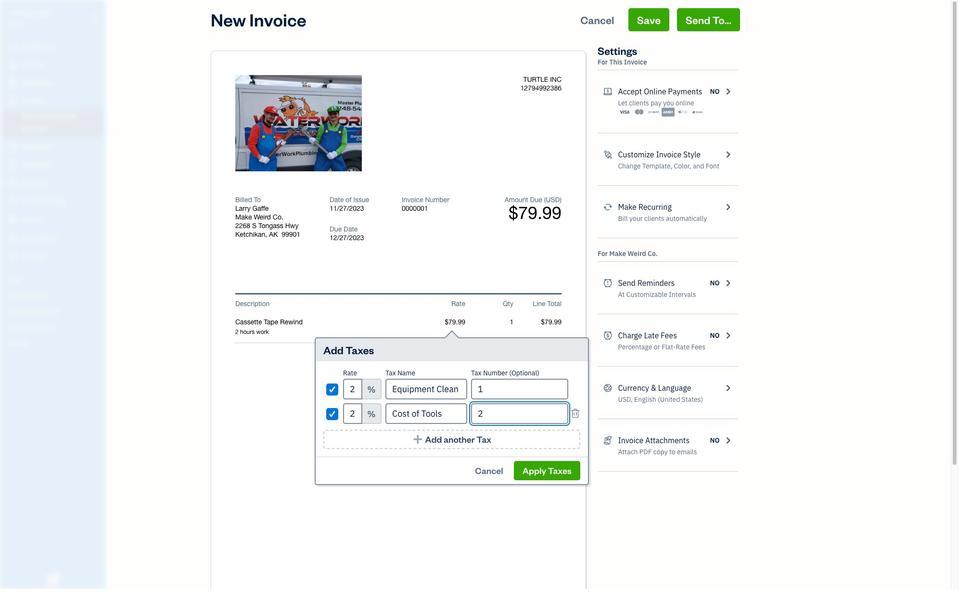 Task type: locate. For each thing, give the bounding box(es) containing it.
co. up tongass
[[273, 213, 283, 221]]

make up latereminders image
[[610, 249, 626, 258]]

0 horizontal spatial fees
[[661, 331, 677, 340]]

bill your clients automatically
[[618, 214, 707, 223]]

bank connections image
[[7, 323, 103, 330]]

clients down "accept"
[[629, 99, 649, 107]]

cancel down the paid
[[475, 465, 503, 476]]

0 vertical spatial taxes
[[346, 343, 374, 357]]

change
[[618, 162, 641, 170]]

subtotal
[[478, 385, 503, 392]]

0 vertical spatial for
[[598, 58, 608, 66]]

1 vertical spatial cancel button
[[467, 461, 512, 480]]

number
[[425, 196, 449, 204], [483, 369, 508, 377]]

1 vertical spatial add
[[425, 434, 442, 445]]

1 vertical spatial send
[[618, 278, 636, 288]]

amount down add another tax
[[446, 459, 470, 466]]

1 check image from the top
[[328, 385, 337, 394]]

rate up tax rate (percentage) text field
[[343, 369, 357, 377]]

no for invoice attachments
[[710, 436, 720, 445]]

1 horizontal spatial usd
[[546, 196, 560, 204]]

turtle inside turtle inc owner
[[8, 9, 35, 18]]

0 horizontal spatial send
[[618, 278, 636, 288]]

0 vertical spatial $79.99
[[509, 203, 562, 223]]

0.00 inside 79.99 0.00
[[549, 431, 562, 439]]

1 vertical spatial for
[[598, 249, 608, 258]]

turtle up owner
[[8, 9, 35, 18]]

add for add taxes
[[323, 343, 344, 357]]

2 horizontal spatial rate
[[676, 343, 690, 351]]

0 horizontal spatial rate
[[343, 369, 357, 377]]

turtle for turtle inc 12794992386
[[523, 76, 548, 83]]

due up 12/27/2023
[[330, 225, 342, 233]]

0 vertical spatial total
[[548, 300, 562, 308]]

1 vertical spatial check image
[[328, 409, 337, 419]]

0 vertical spatial usd
[[546, 196, 560, 204]]

currency
[[618, 383, 649, 393]]

0 vertical spatial 0.00
[[549, 404, 562, 412]]

date left the of
[[330, 196, 344, 204]]

1 vertical spatial rate
[[676, 343, 690, 351]]

)
[[560, 196, 562, 204], [501, 459, 503, 466]]

1 vertical spatial cancel
[[475, 465, 503, 476]]

3 no from the top
[[710, 331, 720, 340]]

0 vertical spatial )
[[560, 196, 562, 204]]

Item Rate (USD) text field
[[444, 318, 465, 326]]

cancel button for apply taxes
[[467, 461, 512, 480]]

date up 12/27/2023
[[344, 225, 358, 233]]

to
[[254, 196, 261, 204]]

customize invoice style
[[618, 150, 701, 159]]

cancel up settings
[[581, 13, 614, 26]]

amount
[[505, 196, 528, 204], [464, 433, 488, 441], [446, 459, 470, 466]]

1 vertical spatial )
[[501, 459, 503, 466]]

no for accept online payments
[[710, 87, 720, 96]]

dashboard image
[[6, 42, 18, 52]]

settings for this invoice
[[598, 44, 647, 66]]

invoice inside settings for this invoice
[[624, 58, 647, 66]]

send up at
[[618, 278, 636, 288]]

0 vertical spatial amount
[[505, 196, 528, 204]]

Tax number text field
[[471, 403, 569, 424]]

2 vertical spatial rate
[[343, 369, 357, 377]]

timer image
[[6, 197, 18, 207]]

(optional)
[[509, 369, 540, 377]]

check image left tax rate (percentage) text box
[[328, 409, 337, 419]]

hwy
[[285, 222, 299, 230]]

1 vertical spatial make
[[235, 213, 252, 221]]

add inside button
[[425, 434, 442, 445]]

4 no from the top
[[710, 436, 720, 445]]

invoice number
[[402, 196, 449, 204]]

2 79.99 from the top
[[545, 423, 562, 430]]

inc
[[37, 9, 51, 18], [550, 76, 562, 83]]

charge late fees
[[618, 331, 677, 340]]

color,
[[674, 162, 692, 170]]

1 vertical spatial usd
[[487, 459, 501, 466]]

rate up item rate (usd) text field
[[451, 300, 465, 308]]

client image
[[6, 60, 18, 70]]

due down another
[[472, 459, 484, 466]]

send left to... on the top of the page
[[686, 13, 711, 26]]

cancel button up settings
[[572, 8, 623, 31]]

fees up flat-
[[661, 331, 677, 340]]

total up the paid
[[489, 423, 503, 430]]

cancel button for save
[[572, 8, 623, 31]]

emails
[[677, 448, 697, 456]]

2 vertical spatial due
[[472, 459, 484, 466]]

2268
[[235, 222, 250, 230]]

team members image
[[7, 292, 103, 299]]

1 vertical spatial 79.99
[[545, 423, 562, 430]]

0 horizontal spatial inc
[[37, 9, 51, 18]]

weird up send reminders
[[628, 249, 646, 258]]

79.99 0.00
[[545, 423, 562, 439]]

0 horizontal spatial total
[[489, 423, 503, 430]]

0 vertical spatial add
[[323, 343, 344, 357]]

weird inside billed to larry gaffe make weird co. 2268 s tongass hwy ketchikan, ak  99901
[[254, 213, 271, 221]]

1 horizontal spatial taxes
[[548, 465, 572, 476]]

due for amount due ( usd ) $79.99
[[530, 196, 542, 204]]

1 horizontal spatial send
[[686, 13, 711, 26]]

0 horizontal spatial co.
[[273, 213, 283, 221]]

1 horizontal spatial )
[[560, 196, 562, 204]]

usd
[[546, 196, 560, 204], [487, 459, 501, 466]]

for inside settings for this invoice
[[598, 58, 608, 66]]

inc inside turtle inc 12794992386
[[550, 76, 562, 83]]

0 horizontal spatial number
[[425, 196, 449, 204]]

states)
[[682, 395, 703, 404]]

) right (
[[560, 196, 562, 204]]

paintbrush image
[[604, 149, 612, 160]]

rate right or at the right
[[676, 343, 690, 351]]

amount for amount due ( usd ) $79.99
[[505, 196, 528, 204]]

1 vertical spatial turtle
[[523, 76, 548, 83]]

0 vertical spatial cancel button
[[572, 8, 623, 31]]

fees right flat-
[[691, 343, 706, 351]]

due left (
[[530, 196, 542, 204]]

amount left (
[[505, 196, 528, 204]]

0 vertical spatial 79.99
[[545, 385, 562, 392]]

for up latereminders image
[[598, 249, 608, 258]]

tax left name
[[386, 369, 396, 377]]

1 horizontal spatial rate
[[451, 300, 465, 308]]

turtle for turtle inc owner
[[8, 9, 35, 18]]

79.99 up tax number text field
[[545, 385, 562, 392]]

tongass
[[258, 222, 283, 230]]

1 vertical spatial number
[[483, 369, 508, 377]]

tax up subtotal
[[471, 369, 482, 377]]

font
[[706, 162, 720, 170]]

check image left tax rate (percentage) text field
[[328, 385, 337, 394]]

tax inside button
[[477, 434, 492, 445]]

estimate image
[[6, 78, 18, 88]]

79.99 for 79.99
[[545, 385, 562, 392]]

flat-
[[662, 343, 676, 351]]

1 horizontal spatial total
[[548, 300, 562, 308]]

turtle
[[8, 9, 35, 18], [523, 76, 548, 83]]

let clients pay you online
[[618, 99, 694, 107]]

1 no from the top
[[710, 87, 720, 96]]

online
[[644, 87, 666, 96]]

bill
[[618, 214, 628, 223]]

make
[[618, 202, 637, 212], [235, 213, 252, 221], [610, 249, 626, 258]]

add right plus image
[[425, 434, 442, 445]]

0 horizontal spatial weird
[[254, 213, 271, 221]]

2 check image from the top
[[328, 409, 337, 419]]

1 for from the top
[[598, 58, 608, 66]]

billed to larry gaffe make weird co. 2268 s tongass hwy ketchikan, ak  99901
[[235, 196, 300, 238]]

amount inside amount due ( usd ) $79.99
[[505, 196, 528, 204]]

amount left the paid
[[464, 433, 488, 441]]

1 horizontal spatial number
[[483, 369, 508, 377]]

cancel button
[[572, 8, 623, 31], [467, 461, 512, 480]]

clients down "recurring"
[[645, 214, 665, 223]]

tax name
[[386, 369, 415, 377]]

cancel for save
[[581, 13, 614, 26]]

Tax name text field
[[386, 379, 467, 400]]

tax right another
[[477, 434, 492, 445]]

4 chevronright image from the top
[[724, 277, 733, 289]]

charge
[[618, 331, 642, 340]]

turtle up 12794992386
[[523, 76, 548, 83]]

0 vertical spatial send
[[686, 13, 711, 26]]

1 79.99 from the top
[[545, 385, 562, 392]]

1 horizontal spatial cancel
[[581, 13, 614, 26]]

intervals
[[669, 290, 696, 299]]

1 horizontal spatial add
[[425, 434, 442, 445]]

s
[[252, 222, 257, 230]]

send to...
[[686, 13, 732, 26]]

1 horizontal spatial inc
[[550, 76, 562, 83]]

2 0.00 from the top
[[549, 431, 562, 439]]

cancel for apply taxes
[[475, 465, 503, 476]]

1 horizontal spatial turtle
[[523, 76, 548, 83]]

0 horizontal spatial taxes
[[346, 343, 374, 357]]

0 vertical spatial check image
[[328, 385, 337, 394]]

items and services image
[[7, 307, 103, 315]]

0 vertical spatial due
[[530, 196, 542, 204]]

automatically
[[666, 214, 707, 223]]

taxes inside button
[[548, 465, 572, 476]]

add down enter an item description 'text box' at bottom
[[323, 343, 344, 357]]

latefees image
[[604, 330, 612, 341]]

0 vertical spatial weird
[[254, 213, 271, 221]]

total right line
[[548, 300, 562, 308]]

0 vertical spatial clients
[[629, 99, 649, 107]]

0 vertical spatial turtle
[[8, 9, 35, 18]]

add another tax button
[[323, 430, 581, 449]]

due
[[530, 196, 542, 204], [330, 225, 342, 233], [472, 459, 484, 466]]

2 no from the top
[[710, 279, 720, 287]]

0 horizontal spatial )
[[501, 459, 503, 466]]

payment image
[[6, 142, 18, 152]]

to...
[[713, 13, 732, 26]]

delete image
[[276, 119, 322, 129]]

0 vertical spatial cancel
[[581, 13, 614, 26]]

0 vertical spatial fees
[[661, 331, 677, 340]]

1 vertical spatial fees
[[691, 343, 706, 351]]

new invoice
[[211, 8, 307, 31]]

0 vertical spatial co.
[[273, 213, 283, 221]]

invoices image
[[604, 435, 612, 446]]

turtle inside turtle inc 12794992386
[[523, 76, 548, 83]]

0.00 up the apply taxes
[[549, 431, 562, 439]]

cancel button down the paid
[[467, 461, 512, 480]]

make up "bill"
[[618, 202, 637, 212]]

0 horizontal spatial cancel
[[475, 465, 503, 476]]

project image
[[6, 179, 18, 188]]

due inside amount due ( usd ) $79.99
[[530, 196, 542, 204]]

Enter an Item Name text field
[[235, 318, 417, 326]]

larry
[[235, 205, 251, 212]]

customizable
[[626, 290, 668, 299]]

send
[[686, 13, 711, 26], [618, 278, 636, 288]]

0 horizontal spatial add
[[323, 343, 344, 357]]

0.00 left delete tax image at right
[[549, 404, 562, 412]]

tax for tax number (optional)
[[471, 369, 482, 377]]

co.
[[273, 213, 283, 221], [648, 249, 658, 258]]

1 vertical spatial amount
[[464, 433, 488, 441]]

attachments
[[645, 436, 690, 445]]

co. inside billed to larry gaffe make weird co. 2268 s tongass hwy ketchikan, ak  99901
[[273, 213, 283, 221]]

send for send reminders
[[618, 278, 636, 288]]

Tax Rate (Percentage) text field
[[343, 403, 362, 424]]

Tax number text field
[[471, 379, 569, 400]]

send reminders
[[618, 278, 675, 288]]

$79.99
[[509, 203, 562, 223], [541, 459, 562, 466]]

send inside button
[[686, 13, 711, 26]]

1 vertical spatial 0.00
[[549, 431, 562, 439]]

2 horizontal spatial due
[[530, 196, 542, 204]]

1 vertical spatial date
[[344, 225, 358, 233]]

amount inside total amount paid
[[464, 433, 488, 441]]

0 vertical spatial rate
[[451, 300, 465, 308]]

0 vertical spatial date
[[330, 196, 344, 204]]

cancel
[[581, 13, 614, 26], [475, 465, 503, 476]]

0 horizontal spatial due
[[330, 225, 342, 233]]

number up "enter an invoice #" text field
[[425, 196, 449, 204]]

make down the larry
[[235, 213, 252, 221]]

0 horizontal spatial turtle
[[8, 9, 35, 18]]

copy
[[654, 448, 668, 456]]

percentage
[[618, 343, 652, 351]]

0 vertical spatial make
[[618, 202, 637, 212]]

1 vertical spatial $79.99
[[541, 459, 562, 466]]

accept online payments
[[618, 87, 703, 96]]

usd inside amount due ( usd ) $79.99
[[546, 196, 560, 204]]

chevronright image
[[724, 86, 733, 97], [724, 149, 733, 160], [724, 201, 733, 213], [724, 277, 733, 289], [724, 382, 733, 394], [724, 435, 733, 446]]

taxes down enter an item description 'text box' at bottom
[[346, 343, 374, 357]]

tax down subtotal
[[493, 404, 503, 412]]

date
[[330, 196, 344, 204], [344, 225, 358, 233]]

date inside due date 12/27/2023
[[344, 225, 358, 233]]

no
[[710, 87, 720, 96], [710, 279, 720, 287], [710, 331, 720, 340], [710, 436, 720, 445]]

clients
[[629, 99, 649, 107], [645, 214, 665, 223]]

inc inside turtle inc owner
[[37, 9, 51, 18]]

number up subtotal
[[483, 369, 508, 377]]

Tax name text field
[[386, 403, 467, 424]]

1 vertical spatial co.
[[648, 249, 658, 258]]

total
[[548, 300, 562, 308], [489, 423, 503, 430]]

1 horizontal spatial due
[[472, 459, 484, 466]]

rate
[[451, 300, 465, 308], [676, 343, 690, 351], [343, 369, 357, 377]]

chevronright image
[[724, 330, 733, 341]]

2 vertical spatial make
[[610, 249, 626, 258]]

for left this
[[598, 58, 608, 66]]

turtle inc owner
[[8, 9, 51, 26]]

1 horizontal spatial cancel button
[[572, 8, 623, 31]]

1 vertical spatial due
[[330, 225, 342, 233]]

fees
[[661, 331, 677, 340], [691, 343, 706, 351]]

mastercard image
[[633, 107, 646, 117]]

1 vertical spatial inc
[[550, 76, 562, 83]]

) down the paid
[[501, 459, 503, 466]]

1 vertical spatial taxes
[[548, 465, 572, 476]]

another
[[444, 434, 475, 445]]

your
[[630, 214, 643, 223]]

taxes right apply
[[548, 465, 572, 476]]

check image for tax rate (percentage) text field
[[328, 385, 337, 394]]

weird down gaffe at the left of page
[[254, 213, 271, 221]]

add
[[323, 343, 344, 357], [425, 434, 442, 445]]

2 vertical spatial amount
[[446, 459, 470, 466]]

total inside total amount paid
[[489, 423, 503, 430]]

check image
[[328, 385, 337, 394], [328, 409, 337, 419]]

79.99 up the apply taxes
[[545, 423, 562, 430]]

1 vertical spatial total
[[489, 423, 503, 430]]

0 horizontal spatial cancel button
[[467, 461, 512, 480]]

for make weird co.
[[598, 249, 658, 258]]

co. up reminders
[[648, 249, 658, 258]]

line total
[[533, 300, 562, 308]]

0 vertical spatial number
[[425, 196, 449, 204]]

apps image
[[7, 276, 103, 284]]

0 vertical spatial inc
[[37, 9, 51, 18]]

1 horizontal spatial weird
[[628, 249, 646, 258]]



Task type: vqa. For each thing, say whether or not it's contained in the screenshot.
Co. in Billed To Larry Gaffe Make Weird Co. 2268 S Tongass Hwy Ketchikan, AK  99901
yes



Task type: describe. For each thing, give the bounding box(es) containing it.
3 chevronright image from the top
[[724, 201, 733, 213]]

style
[[684, 150, 701, 159]]

number for tax
[[483, 369, 508, 377]]

english
[[634, 395, 656, 404]]

add taxes
[[323, 343, 374, 357]]

make inside billed to larry gaffe make weird co. 2268 s tongass hwy ketchikan, ak  99901
[[235, 213, 252, 221]]

apply taxes
[[523, 465, 572, 476]]

12/27/2023
[[330, 234, 364, 242]]

delete tax image
[[571, 408, 581, 419]]

chart image
[[6, 233, 18, 243]]

5 chevronright image from the top
[[724, 382, 733, 394]]

and
[[693, 162, 704, 170]]

attach pdf copy to emails
[[618, 448, 697, 456]]

money image
[[6, 215, 18, 225]]

0 horizontal spatial usd
[[487, 459, 501, 466]]

no for charge late fees
[[710, 331, 720, 340]]

delete
[[276, 119, 299, 129]]

no for send reminders
[[710, 279, 720, 287]]

visa image
[[618, 107, 631, 117]]

number for invoice
[[425, 196, 449, 204]]

to
[[670, 448, 676, 456]]

Line Total (USD) text field
[[541, 318, 562, 326]]

make recurring
[[618, 202, 672, 212]]

apply
[[523, 465, 546, 476]]

99901
[[282, 231, 300, 238]]

Tax Rate (Percentage) text field
[[343, 379, 362, 400]]

payments
[[668, 87, 703, 96]]

save button
[[629, 8, 670, 31]]

qty
[[503, 300, 514, 308]]

total amount paid
[[464, 423, 503, 441]]

rate for line total
[[451, 300, 465, 308]]

settings image
[[7, 338, 103, 346]]

6 chevronright image from the top
[[724, 435, 733, 446]]

apple pay image
[[677, 107, 690, 117]]

main element
[[0, 0, 130, 589]]

at customizable intervals
[[618, 290, 696, 299]]

name
[[398, 369, 415, 377]]

1 chevronright image from the top
[[724, 86, 733, 97]]

bank image
[[691, 107, 704, 117]]

save
[[637, 13, 661, 26]]

2 for from the top
[[598, 249, 608, 258]]

79.99 for 79.99 0.00
[[545, 423, 562, 430]]

let
[[618, 99, 628, 107]]

online
[[676, 99, 694, 107]]

Issue date in MM/DD/YYYY format text field
[[330, 205, 387, 212]]

template,
[[642, 162, 673, 170]]

description
[[235, 300, 270, 308]]

american express image
[[662, 107, 675, 117]]

Enter an Item Description text field
[[235, 328, 417, 336]]

tax for tax
[[493, 404, 503, 412]]

refresh image
[[604, 201, 612, 213]]

discover image
[[647, 107, 660, 117]]

accept
[[618, 87, 642, 96]]

inc for turtle inc owner
[[37, 9, 51, 18]]

taxes for add taxes
[[346, 343, 374, 357]]

change template, color, and font
[[618, 162, 720, 170]]

onlinesales image
[[604, 86, 612, 97]]

ketchikan,
[[235, 231, 267, 238]]

customize
[[618, 150, 654, 159]]

(
[[544, 196, 546, 204]]

rate for tax number (optional)
[[343, 369, 357, 377]]

usd,
[[618, 395, 633, 404]]

settings
[[598, 44, 637, 57]]

1 horizontal spatial fees
[[691, 343, 706, 351]]

image
[[301, 119, 322, 129]]

line
[[533, 300, 546, 308]]

reminders
[[638, 278, 675, 288]]

12794992386
[[521, 84, 562, 92]]

1 horizontal spatial co.
[[648, 249, 658, 258]]

amount due usd )
[[446, 459, 503, 466]]

taxes for apply taxes
[[548, 465, 572, 476]]

1 vertical spatial clients
[[645, 214, 665, 223]]

expense image
[[6, 160, 18, 170]]

check image for tax rate (percentage) text box
[[328, 409, 337, 419]]

this
[[610, 58, 623, 66]]

billed
[[235, 196, 252, 204]]

attach
[[618, 448, 638, 456]]

Enter an Invoice # text field
[[402, 205, 429, 212]]

turtle inc 12794992386
[[521, 76, 562, 92]]

1 0.00 from the top
[[549, 404, 562, 412]]

1 vertical spatial weird
[[628, 249, 646, 258]]

(united
[[658, 395, 680, 404]]

tax for tax name
[[386, 369, 396, 377]]

12/27/2023 button
[[330, 233, 387, 242]]

amount for amount due usd )
[[446, 459, 470, 466]]

plus image
[[412, 435, 423, 444]]

amount due ( usd ) $79.99
[[505, 196, 562, 223]]

pay
[[651, 99, 662, 107]]

&
[[651, 383, 657, 393]]

inc for turtle inc 12794992386
[[550, 76, 562, 83]]

due inside due date 12/27/2023
[[330, 225, 342, 233]]

pdf
[[640, 448, 652, 456]]

freshbooks image
[[45, 574, 61, 585]]

owner
[[8, 19, 25, 26]]

) inside amount due ( usd ) $79.99
[[560, 196, 562, 204]]

add another tax
[[425, 434, 492, 445]]

Item Quantity text field
[[500, 318, 514, 326]]

latereminders image
[[604, 277, 612, 289]]

language
[[658, 383, 691, 393]]

report image
[[6, 252, 18, 261]]

send to... button
[[677, 8, 740, 31]]

late
[[644, 331, 659, 340]]

add for add another tax
[[425, 434, 442, 445]]

paid
[[490, 433, 503, 441]]

currencyandlanguage image
[[604, 382, 612, 394]]

you
[[663, 99, 674, 107]]

due date 12/27/2023
[[330, 225, 364, 242]]

due for amount due usd )
[[472, 459, 484, 466]]

new
[[211, 8, 246, 31]]

of
[[346, 196, 352, 204]]

usd, english (united states)
[[618, 395, 703, 404]]

at
[[618, 290, 625, 299]]

invoice image
[[6, 97, 18, 106]]

2 chevronright image from the top
[[724, 149, 733, 160]]

percentage or flat-rate fees
[[618, 343, 706, 351]]

gaffe
[[252, 205, 269, 212]]

apply taxes button
[[514, 461, 581, 480]]

$79.99 inside amount due ( usd ) $79.99
[[509, 203, 562, 223]]

recurring
[[639, 202, 672, 212]]

date of issue
[[330, 196, 369, 204]]

send for send to...
[[686, 13, 711, 26]]



